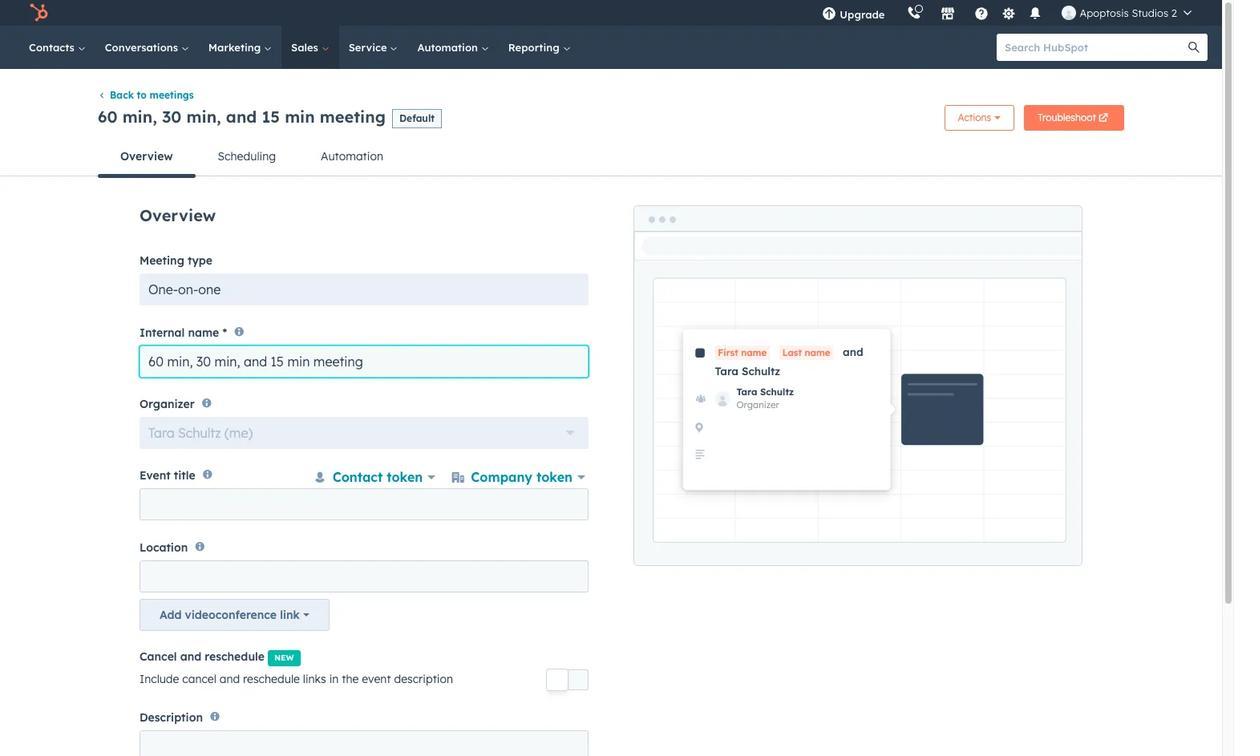 Task type: vqa. For each thing, say whether or not it's contained in the screenshot.
the bottom Language
no



Task type: locate. For each thing, give the bounding box(es) containing it.
min, down the to
[[122, 107, 157, 127]]

and left 15
[[226, 107, 257, 127]]

1 vertical spatial reschedule
[[243, 672, 300, 686]]

menu item
[[896, 0, 899, 26]]

automation link
[[408, 26, 499, 69]]

Search HubSpot search field
[[997, 34, 1193, 61]]

1 token from the left
[[387, 469, 423, 485]]

notifications button
[[1022, 0, 1049, 26]]

navigation
[[98, 137, 1124, 178]]

search button
[[1180, 34, 1208, 61]]

and
[[226, 107, 257, 127], [180, 649, 201, 664], [220, 672, 240, 686]]

0 horizontal spatial token
[[387, 469, 423, 485]]

troubleshoot link
[[1024, 105, 1124, 131]]

automation right service link
[[417, 41, 481, 54]]

meeting
[[140, 254, 184, 268]]

location element
[[140, 560, 589, 631]]

add
[[160, 608, 182, 622]]

name
[[188, 325, 219, 340]]

company
[[471, 469, 532, 485]]

None text field
[[149, 497, 580, 533], [140, 560, 589, 592], [149, 497, 580, 533], [140, 560, 589, 592]]

tara schultz (me)
[[148, 425, 253, 441]]

overview down 30
[[120, 149, 173, 164]]

settings link
[[999, 4, 1019, 21]]

meeting
[[320, 107, 386, 127]]

overview button
[[98, 137, 195, 178]]

reschedule
[[205, 649, 265, 664], [243, 672, 300, 686]]

link
[[280, 608, 300, 622]]

tara
[[148, 425, 174, 441]]

2
[[1171, 6, 1177, 19]]

apoptosis studios 2
[[1080, 6, 1177, 19]]

min
[[285, 107, 315, 127]]

Meeting type text field
[[140, 274, 589, 306]]

2 min, from the left
[[186, 107, 221, 127]]

actions button
[[944, 105, 1015, 131]]

0 vertical spatial overview
[[120, 149, 173, 164]]

0 horizontal spatial automation
[[321, 149, 383, 164]]

token for contact token
[[387, 469, 423, 485]]

min, right 30
[[186, 107, 221, 127]]

the
[[342, 672, 359, 686]]

help image
[[975, 7, 989, 22]]

actions
[[958, 112, 991, 124]]

min,
[[122, 107, 157, 127], [186, 107, 221, 127]]

automation
[[417, 41, 481, 54], [321, 149, 383, 164]]

company token
[[471, 469, 573, 485]]

reschedule down the new
[[243, 672, 300, 686]]

conversations
[[105, 41, 181, 54]]

new
[[274, 652, 294, 663]]

company token button
[[448, 465, 589, 489]]

event
[[362, 672, 391, 686]]

overview
[[120, 149, 173, 164], [140, 206, 216, 226]]

1 vertical spatial automation
[[321, 149, 383, 164]]

internal
[[140, 325, 185, 340]]

scheduling
[[218, 149, 276, 164]]

token right the contact
[[387, 469, 423, 485]]

1 vertical spatial overview
[[140, 206, 216, 226]]

hubspot image
[[29, 3, 48, 22]]

and up cancel
[[180, 649, 201, 664]]

description
[[394, 672, 453, 686]]

meetings
[[150, 89, 194, 101]]

and right cancel
[[220, 672, 240, 686]]

overview up meeting type
[[140, 206, 216, 226]]

contact token
[[332, 469, 423, 485]]

reschedule down the add videoconference link popup button
[[205, 649, 265, 664]]

help button
[[968, 0, 995, 26]]

menu
[[811, 0, 1203, 26]]

studios
[[1132, 6, 1168, 19]]

service link
[[339, 26, 408, 69]]

contact
[[332, 469, 383, 485]]

0 vertical spatial and
[[226, 107, 257, 127]]

1 horizontal spatial min,
[[186, 107, 221, 127]]

videoconference
[[185, 608, 277, 622]]

overview inside button
[[120, 149, 173, 164]]

title
[[174, 469, 195, 483]]

notifications image
[[1028, 7, 1043, 22]]

schultz
[[178, 425, 221, 441]]

15
[[262, 107, 280, 127]]

None text field
[[149, 738, 580, 756]]

token for company token
[[536, 469, 573, 485]]

contact token button
[[310, 465, 439, 489]]

calling icon image
[[907, 6, 922, 21]]

0 vertical spatial automation
[[417, 41, 481, 54]]

marketing link
[[199, 26, 281, 69]]

default
[[399, 112, 435, 124]]

0 horizontal spatial min,
[[122, 107, 157, 127]]

1 horizontal spatial automation
[[417, 41, 481, 54]]

reporting
[[508, 41, 562, 54]]

automation button
[[298, 137, 406, 176]]

sales
[[291, 41, 321, 54]]

service
[[349, 41, 390, 54]]

sales link
[[281, 26, 339, 69]]

token right company
[[536, 469, 573, 485]]

automation down meeting
[[321, 149, 383, 164]]

back
[[110, 89, 134, 101]]

add videoconference link
[[160, 608, 300, 622]]

event
[[140, 469, 171, 483]]

token
[[387, 469, 423, 485], [536, 469, 573, 485]]

reporting link
[[499, 26, 580, 69]]

2 token from the left
[[536, 469, 573, 485]]

troubleshoot
[[1038, 112, 1096, 124]]

scheduling button
[[195, 137, 298, 176]]

60 min, 30 min, and 15 min meeting banner
[[98, 101, 1124, 137]]

1 horizontal spatial token
[[536, 469, 573, 485]]

conversations link
[[95, 26, 199, 69]]



Task type: describe. For each thing, give the bounding box(es) containing it.
and inside "banner"
[[226, 107, 257, 127]]

meeting type
[[140, 254, 212, 268]]

30
[[162, 107, 182, 127]]

event title
[[140, 469, 195, 483]]

include
[[140, 672, 179, 686]]

event title element
[[140, 465, 597, 540]]

organizer
[[140, 397, 195, 411]]

calling icon button
[[901, 2, 928, 23]]

1 vertical spatial and
[[180, 649, 201, 664]]

0 vertical spatial reschedule
[[205, 649, 265, 664]]

marketplaces button
[[931, 0, 965, 26]]

in
[[329, 672, 339, 686]]

Internal name text field
[[140, 345, 589, 377]]

search image
[[1188, 42, 1200, 53]]

tara schultz image
[[1062, 6, 1076, 20]]

navigation containing overview
[[98, 137, 1124, 178]]

60 min, 30 min, and 15 min meeting
[[98, 107, 386, 127]]

add videoconference link button
[[140, 599, 329, 631]]

automation inside button
[[321, 149, 383, 164]]

hubspot link
[[19, 3, 60, 22]]

links
[[303, 672, 326, 686]]

back to meetings
[[110, 89, 194, 101]]

description
[[140, 710, 203, 725]]

2 vertical spatial and
[[220, 672, 240, 686]]

include cancel and reschedule links in the event description
[[140, 672, 453, 686]]

cancel and reschedule
[[140, 649, 265, 664]]

cancel
[[140, 649, 177, 664]]

internal name
[[140, 325, 219, 340]]

upgrade
[[840, 8, 885, 21]]

marketing
[[208, 41, 264, 54]]

automation inside "link"
[[417, 41, 481, 54]]

to
[[137, 89, 147, 101]]

marketplaces image
[[941, 7, 955, 22]]

settings image
[[1001, 7, 1016, 21]]

menu containing apoptosis studios 2
[[811, 0, 1203, 26]]

type
[[188, 254, 212, 268]]

cancel
[[182, 672, 216, 686]]

1 min, from the left
[[122, 107, 157, 127]]

apoptosis studios 2 button
[[1052, 0, 1201, 26]]

tara schultz (me) button
[[140, 417, 589, 449]]

location
[[140, 540, 188, 555]]

upgrade image
[[822, 7, 837, 22]]

back to meetings button
[[98, 89, 194, 101]]

contacts link
[[19, 26, 95, 69]]

contacts
[[29, 41, 78, 54]]

apoptosis
[[1080, 6, 1129, 19]]

60
[[98, 107, 117, 127]]

(me)
[[225, 425, 253, 441]]



